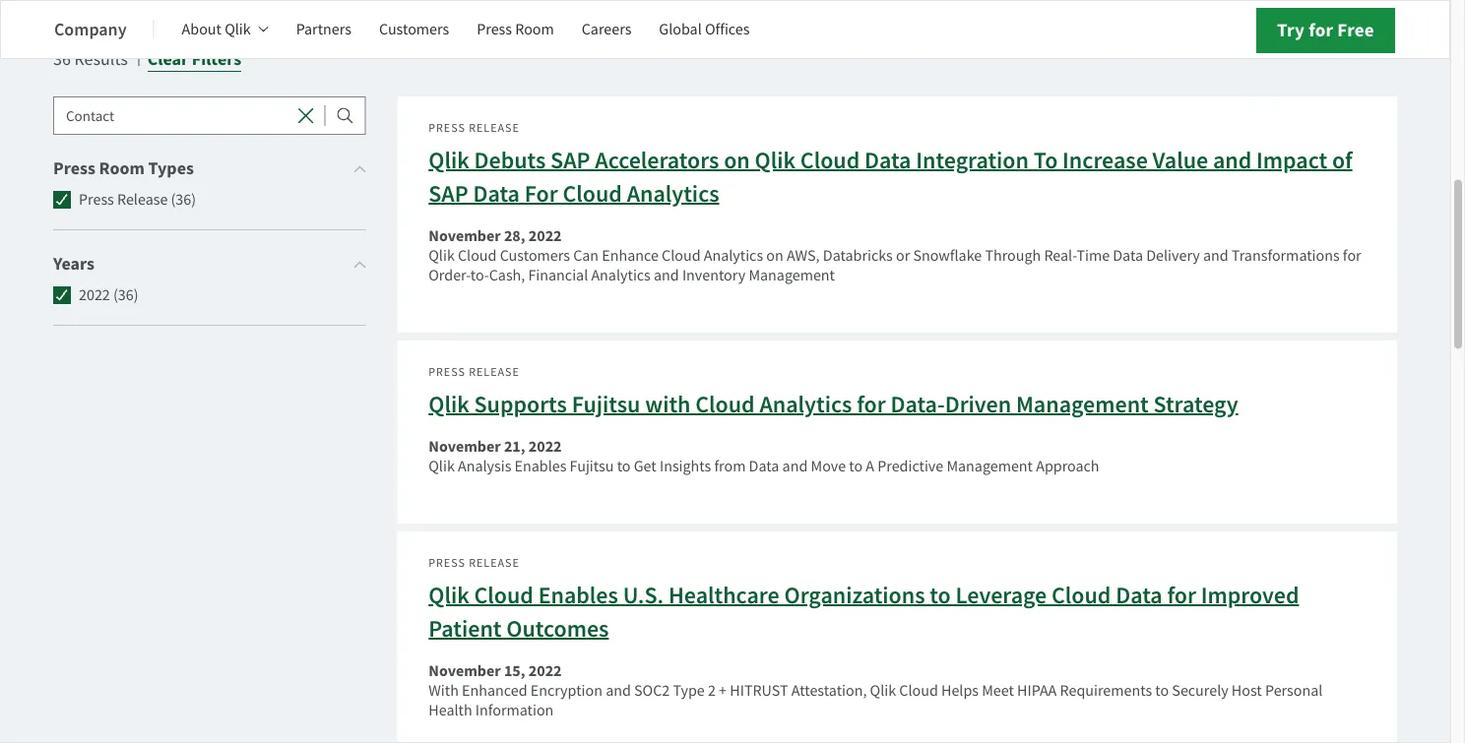 Task type: locate. For each thing, give the bounding box(es) containing it.
transformations
[[1232, 246, 1340, 266]]

36 results
[[53, 48, 128, 70]]

1 vertical spatial november
[[429, 436, 501, 458]]

0 vertical spatial fujitsu
[[572, 389, 641, 420]]

enhance
[[602, 246, 659, 266]]

sap
[[551, 145, 590, 176], [429, 178, 469, 209]]

on inside press release qlik debuts sap accelerators on qlik cloud data integration to increase value and impact of sap data for cloud analytics
[[724, 145, 750, 176]]

0 vertical spatial november
[[429, 226, 501, 247]]

fujitsu inside press release qlik supports fujitsu with cloud analytics for data-driven management strategy
[[572, 389, 641, 420]]

november up 'health'
[[429, 661, 501, 682]]

2022 right 28,
[[529, 226, 562, 247]]

management right inventory
[[749, 266, 835, 286]]

november inside 'november 21, 2022 qlik analysis enables fujitsu to get insights from data and move to a predictive management approach'
[[429, 436, 501, 458]]

analysis
[[458, 457, 512, 477]]

try for free link
[[1257, 8, 1396, 53]]

for left 'improved' at the bottom right of page
[[1168, 580, 1197, 611]]

0 vertical spatial on
[[724, 145, 750, 176]]

partners
[[296, 19, 352, 39]]

and left soc2 at the left of page
[[606, 681, 631, 701]]

cloud inside 'november 15, 2022 with enhanced encryption and soc2 type 2 + hitrust attestation, qlik cloud helps meet hipaa requirements to securely host personal health information'
[[900, 681, 938, 701]]

management inside press release qlik supports fujitsu with cloud analytics for data-driven management strategy
[[1016, 389, 1149, 420]]

enables
[[515, 457, 567, 477], [538, 580, 618, 611]]

and right value
[[1213, 145, 1252, 176]]

for left data-
[[857, 389, 886, 420]]

1 horizontal spatial sap
[[551, 145, 590, 176]]

3 november from the top
[[429, 661, 501, 682]]

to left "securely"
[[1156, 681, 1169, 701]]

and right delivery
[[1204, 246, 1229, 266]]

aws,
[[787, 246, 820, 266]]

1 horizontal spatial (36)
[[171, 190, 196, 210]]

customers right partners
[[379, 19, 449, 39]]

analytics
[[627, 178, 720, 209], [704, 246, 763, 266], [591, 266, 651, 286], [760, 389, 852, 420]]

on inside november 28, 2022 qlik cloud customers can enhance cloud analytics on aws, databricks or snowflake through real-time data delivery and transformations for order-to-cash, financial analytics and inventory management
[[767, 246, 784, 266]]

clear filters link
[[148, 45, 242, 73]]

0 vertical spatial (36)
[[171, 190, 196, 210]]

release up debuts
[[469, 121, 520, 135]]

0 vertical spatial management
[[749, 266, 835, 286]]

meet
[[982, 681, 1014, 701]]

0 horizontal spatial customers
[[379, 19, 449, 39]]

management
[[749, 266, 835, 286], [1016, 389, 1149, 420], [947, 457, 1033, 477]]

release up supports
[[469, 365, 520, 380]]

2022 inside november 28, 2022 qlik cloud customers can enhance cloud analytics on aws, databricks or snowflake through real-time data delivery and transformations for order-to-cash, financial analytics and inventory management
[[529, 226, 562, 247]]

1 vertical spatial customers
[[500, 246, 570, 266]]

0 vertical spatial enables
[[515, 457, 567, 477]]

2022 inside 'november 15, 2022 with enhanced encryption and soc2 type 2 + hitrust attestation, qlik cloud helps meet hipaa requirements to securely host personal health information'
[[529, 661, 562, 682]]

release inside press release qlik supports fujitsu with cloud analytics for data-driven management strategy
[[469, 365, 520, 380]]

2022 (36)
[[79, 285, 138, 305]]

press for press release qlik debuts sap accelerators on qlik cloud data integration to increase value and impact of sap data for cloud analytics
[[429, 121, 466, 135]]

for right transformations
[[1343, 246, 1362, 266]]

press
[[477, 19, 512, 39], [429, 121, 466, 135], [53, 157, 96, 180], [79, 190, 114, 210], [429, 365, 466, 380], [429, 556, 466, 571]]

enables inside press release qlik cloud enables u.s. healthcare organizations to leverage cloud data for improved patient outcomes
[[538, 580, 618, 611]]

release inside press release qlik debuts sap accelerators on qlik cloud data integration to increase value and impact of sap data for cloud analytics
[[469, 121, 520, 135]]

supports
[[474, 389, 567, 420]]

sap up order-
[[429, 178, 469, 209]]

november
[[429, 226, 501, 247], [429, 436, 501, 458], [429, 661, 501, 682]]

november for qlik cloud enables u.s. healthcare organizations to leverage cloud data for improved patient outcomes
[[429, 661, 501, 682]]

room inside "link"
[[515, 19, 554, 39]]

of
[[1333, 145, 1353, 176]]

room inside dropdown button
[[99, 157, 145, 180]]

2022 right 15,
[[529, 661, 562, 682]]

1 horizontal spatial room
[[515, 19, 554, 39]]

strategy
[[1154, 389, 1239, 420]]

press inside press release qlik debuts sap accelerators on qlik cloud data integration to increase value and impact of sap data for cloud analytics
[[429, 121, 466, 135]]

data inside press release qlik cloud enables u.s. healthcare organizations to leverage cloud data for improved patient outcomes
[[1116, 580, 1163, 611]]

a
[[866, 457, 875, 477]]

0 horizontal spatial on
[[724, 145, 750, 176]]

release up patient
[[469, 556, 520, 571]]

cloud inside press release qlik supports fujitsu with cloud analytics for data-driven management strategy
[[696, 389, 755, 420]]

(36) down the years dropdown button
[[113, 285, 138, 305]]

2022
[[529, 226, 562, 247], [79, 285, 110, 305], [529, 436, 562, 458], [529, 661, 562, 682]]

release for qlik supports fujitsu with cloud analytics for data-driven management strategy
[[469, 365, 520, 380]]

to-
[[471, 266, 489, 286]]

november up to-
[[429, 226, 501, 247]]

requirements
[[1060, 681, 1152, 701]]

1 horizontal spatial customers
[[500, 246, 570, 266]]

release inside press release qlik cloud enables u.s. healthcare organizations to leverage cloud data for improved patient outcomes
[[469, 556, 520, 571]]

for inside press release qlik cloud enables u.s. healthcare organizations to leverage cloud data for improved patient outcomes
[[1168, 580, 1197, 611]]

and left move
[[783, 457, 808, 477]]

with
[[429, 681, 459, 701]]

or
[[896, 246, 910, 266]]

to left leverage
[[930, 580, 951, 611]]

release for qlik cloud enables u.s. healthcare organizations to leverage cloud data for improved patient outcomes
[[469, 556, 520, 571]]

enables right analysis
[[515, 457, 567, 477]]

and inside press release qlik debuts sap accelerators on qlik cloud data integration to increase value and impact of sap data for cloud analytics
[[1213, 145, 1252, 176]]

delivery
[[1147, 246, 1200, 266]]

0 horizontal spatial room
[[99, 157, 145, 180]]

press for press release qlik supports fujitsu with cloud analytics for data-driven management strategy
[[429, 365, 466, 380]]

order-
[[429, 266, 471, 286]]

2 november from the top
[[429, 436, 501, 458]]

customers
[[379, 19, 449, 39], [500, 246, 570, 266]]

november for qlik supports fujitsu with cloud analytics for data-driven management strategy
[[429, 436, 501, 458]]

for inside november 28, 2022 qlik cloud customers can enhance cloud analytics on aws, databricks or snowflake through real-time data delivery and transformations for order-to-cash, financial analytics and inventory management
[[1343, 246, 1362, 266]]

qlik inside press release qlik supports fujitsu with cloud analytics for data-driven management strategy
[[429, 389, 470, 420]]

fujitsu left "with"
[[572, 389, 641, 420]]

(36) down types
[[171, 190, 196, 210]]

to
[[617, 457, 631, 477], [849, 457, 863, 477], [930, 580, 951, 611], [1156, 681, 1169, 701]]

customers left can
[[500, 246, 570, 266]]

company menu bar
[[54, 6, 778, 53]]

management down driven
[[947, 457, 1033, 477]]

1 vertical spatial (36)
[[113, 285, 138, 305]]

1 vertical spatial room
[[99, 157, 145, 180]]

enables up outcomes
[[538, 580, 618, 611]]

outcomes
[[507, 614, 609, 645]]

helps
[[942, 681, 979, 701]]

november left 21,
[[429, 436, 501, 458]]

room for press room
[[515, 19, 554, 39]]

2 vertical spatial november
[[429, 661, 501, 682]]

room for press room types
[[99, 157, 145, 180]]

and
[[1213, 145, 1252, 176], [1204, 246, 1229, 266], [654, 266, 679, 286], [783, 457, 808, 477], [606, 681, 631, 701]]

patient
[[429, 614, 502, 645]]

analytics left the aws,
[[704, 246, 763, 266]]

qlik supports fujitsu with cloud analytics for data-driven management strategy link
[[429, 389, 1239, 420]]

and inside 'november 15, 2022 with enhanced encryption and soc2 type 2 + hitrust attestation, qlik cloud helps meet hipaa requirements to securely host personal health information'
[[606, 681, 631, 701]]

hipaa
[[1018, 681, 1057, 701]]

room left careers
[[515, 19, 554, 39]]

analytics inside press release qlik supports fujitsu with cloud analytics for data-driven management strategy
[[760, 389, 852, 420]]

to inside 'november 15, 2022 with enhanced encryption and soc2 type 2 + hitrust attestation, qlik cloud helps meet hipaa requirements to securely host personal health information'
[[1156, 681, 1169, 701]]

on right accelerators
[[724, 145, 750, 176]]

analytics down accelerators
[[627, 178, 720, 209]]

analytics right financial
[[591, 266, 651, 286]]

0 vertical spatial customers
[[379, 19, 449, 39]]

accelerators
[[595, 145, 719, 176]]

to
[[1034, 145, 1058, 176]]

room
[[515, 19, 554, 39], [99, 157, 145, 180]]

0 vertical spatial room
[[515, 19, 554, 39]]

press inside press release qlik cloud enables u.s. healthcare organizations to leverage cloud data for improved patient outcomes
[[429, 556, 466, 571]]

0 vertical spatial sap
[[551, 145, 590, 176]]

1 vertical spatial management
[[1016, 389, 1149, 420]]

1 vertical spatial on
[[767, 246, 784, 266]]

u.s.
[[623, 580, 664, 611]]

2 vertical spatial management
[[947, 457, 1033, 477]]

management up the approach
[[1016, 389, 1149, 420]]

1 vertical spatial enables
[[538, 580, 618, 611]]

2022 right 21,
[[529, 436, 562, 458]]

through
[[985, 246, 1041, 266]]

analytics up move
[[760, 389, 852, 420]]

hitrust
[[730, 681, 788, 701]]

2022 down years
[[79, 285, 110, 305]]

qlik inside november 28, 2022 qlik cloud customers can enhance cloud analytics on aws, databricks or snowflake through real-time data delivery and transformations for order-to-cash, financial analytics and inventory management
[[429, 246, 455, 266]]

enhanced
[[462, 681, 527, 701]]

1 vertical spatial fujitsu
[[570, 457, 614, 477]]

qlik inside press release qlik cloud enables u.s. healthcare organizations to leverage cloud data for improved patient outcomes
[[429, 580, 470, 611]]

november inside november 28, 2022 qlik cloud customers can enhance cloud analytics on aws, databricks or snowflake through real-time data delivery and transformations for order-to-cash, financial analytics and inventory management
[[429, 226, 501, 247]]

press inside dropdown button
[[53, 157, 96, 180]]

2022 inside 'november 21, 2022 qlik analysis enables fujitsu to get insights from data and move to a predictive management approach'
[[529, 436, 562, 458]]

on left the aws,
[[767, 246, 784, 266]]

press inside "link"
[[477, 19, 512, 39]]

types
[[148, 157, 194, 180]]

press for press release (36)
[[79, 190, 114, 210]]

fujitsu left get
[[570, 457, 614, 477]]

careers
[[582, 19, 632, 39]]

fujitsu
[[572, 389, 641, 420], [570, 457, 614, 477]]

management inside 'november 21, 2022 qlik analysis enables fujitsu to get insights from data and move to a predictive management approach'
[[947, 457, 1033, 477]]

november inside 'november 15, 2022 with enhanced encryption and soc2 type 2 + hitrust attestation, qlik cloud helps meet hipaa requirements to securely host personal health information'
[[429, 661, 501, 682]]

for inside press release qlik supports fujitsu with cloud analytics for data-driven management strategy
[[857, 389, 886, 420]]

fujitsu inside 'november 21, 2022 qlik analysis enables fujitsu to get insights from data and move to a predictive management approach'
[[570, 457, 614, 477]]

1 horizontal spatial on
[[767, 246, 784, 266]]

global offices link
[[659, 6, 750, 53]]

for right try
[[1309, 17, 1334, 42]]

to left get
[[617, 457, 631, 477]]

about qlik link
[[182, 6, 269, 53]]

1 vertical spatial sap
[[429, 178, 469, 209]]

qlik inside 'november 15, 2022 with enhanced encryption and soc2 type 2 + hitrust attestation, qlik cloud helps meet hipaa requirements to securely host personal health information'
[[870, 681, 896, 701]]

room up "press release (36)"
[[99, 157, 145, 180]]

press inside press release qlik supports fujitsu with cloud analytics for data-driven management strategy
[[429, 365, 466, 380]]

qlik
[[225, 19, 251, 39], [429, 145, 470, 176], [755, 145, 796, 176], [429, 246, 455, 266], [429, 389, 470, 420], [429, 457, 455, 477], [429, 580, 470, 611], [870, 681, 896, 701]]

1 november from the top
[[429, 226, 501, 247]]

try for free
[[1277, 17, 1375, 42]]

can
[[573, 246, 599, 266]]

real-
[[1044, 246, 1077, 266]]

2022 for qlik cloud enables u.s. healthcare organizations to leverage cloud data for improved patient outcomes
[[529, 661, 562, 682]]

for
[[525, 178, 558, 209]]

sap up for
[[551, 145, 590, 176]]

to left a
[[849, 457, 863, 477]]



Task type: vqa. For each thing, say whether or not it's contained in the screenshot.
Company image on the top of page
no



Task type: describe. For each thing, give the bounding box(es) containing it.
careers link
[[582, 6, 632, 53]]

release down press room types
[[117, 190, 168, 210]]

press room link
[[477, 6, 554, 53]]

and left inventory
[[654, 266, 679, 286]]

time
[[1077, 246, 1110, 266]]

data inside november 28, 2022 qlik cloud customers can enhance cloud analytics on aws, databricks or snowflake through real-time data delivery and transformations for order-to-cash, financial analytics and inventory management
[[1113, 246, 1144, 266]]

+
[[719, 681, 727, 701]]

filters
[[192, 47, 242, 71]]

press for press release qlik cloud enables u.s. healthcare organizations to leverage cloud data for improved patient outcomes
[[429, 556, 466, 571]]

securely
[[1172, 681, 1229, 701]]

press room types button
[[53, 155, 366, 182]]

data-
[[891, 389, 945, 420]]

from
[[715, 457, 746, 477]]

to inside press release qlik cloud enables u.s. healthcare organizations to leverage cloud data for improved patient outcomes
[[930, 580, 951, 611]]

about qlik
[[182, 19, 251, 39]]

2
[[708, 681, 716, 701]]

predictive
[[878, 457, 944, 477]]

press room types
[[53, 157, 194, 180]]

21,
[[504, 436, 526, 458]]

november 28, 2022 qlik cloud customers can enhance cloud analytics on aws, databricks or snowflake through real-time data delivery and transformations for order-to-cash, financial analytics and inventory management
[[429, 226, 1362, 286]]

encryption
[[531, 681, 603, 701]]

cash,
[[489, 266, 525, 286]]

qlik cloud enables u.s. healthcare organizations to leverage cloud data for improved patient outcomes link
[[429, 580, 1300, 645]]

press for press room types
[[53, 157, 96, 180]]

customers inside company 'menu bar'
[[379, 19, 449, 39]]

customers inside november 28, 2022 qlik cloud customers can enhance cloud analytics on aws, databricks or snowflake through real-time data delivery and transformations for order-to-cash, financial analytics and inventory management
[[500, 246, 570, 266]]

insights
[[660, 457, 711, 477]]

healthcare
[[669, 580, 780, 611]]

organizations
[[784, 580, 925, 611]]

36
[[53, 48, 71, 70]]

customers link
[[379, 6, 449, 53]]

data inside 'november 21, 2022 qlik analysis enables fujitsu to get insights from data and move to a predictive management approach'
[[749, 457, 780, 477]]

value
[[1153, 145, 1209, 176]]

years
[[53, 252, 95, 276]]

press release qlik cloud enables u.s. healthcare organizations to leverage cloud data for improved patient outcomes
[[429, 556, 1300, 645]]

global offices
[[659, 19, 750, 39]]

offices
[[705, 19, 750, 39]]

clear
[[148, 47, 188, 71]]

with
[[645, 389, 691, 420]]

press for press room
[[477, 19, 512, 39]]

november 15, 2022 with enhanced encryption and soc2 type 2 + hitrust attestation, qlik cloud helps meet hipaa requirements to securely host personal health information
[[429, 661, 1323, 721]]

2022 for qlik debuts sap accelerators on qlik cloud data integration to increase value and impact of sap data for cloud analytics
[[529, 226, 562, 247]]

qlik debuts sap accelerators on qlik cloud data integration to increase value and impact of sap data for cloud analytics link
[[429, 145, 1353, 209]]

release for qlik debuts sap accelerators on qlik cloud data integration to increase value and impact of sap data for cloud analytics
[[469, 121, 520, 135]]

attestation,
[[792, 681, 867, 701]]

impact
[[1257, 145, 1328, 176]]

driven
[[945, 389, 1012, 420]]

november for qlik debuts sap accelerators on qlik cloud data integration to increase value and impact of sap data for cloud analytics
[[429, 226, 501, 247]]

analytics inside press release qlik debuts sap accelerators on qlik cloud data integration to increase value and impact of sap data for cloud analytics
[[627, 178, 720, 209]]

approach
[[1036, 457, 1100, 477]]

partners link
[[296, 6, 352, 53]]

databricks
[[823, 246, 893, 266]]

results
[[74, 48, 128, 70]]

qlik inside 'november 21, 2022 qlik analysis enables fujitsu to get insights from data and move to a predictive management approach'
[[429, 457, 455, 477]]

inventory
[[682, 266, 746, 286]]

type
[[673, 681, 705, 701]]

enables inside 'november 21, 2022 qlik analysis enables fujitsu to get insights from data and move to a predictive management approach'
[[515, 457, 567, 477]]

press release (36)
[[79, 190, 196, 210]]

november 21, 2022 qlik analysis enables fujitsu to get insights from data and move to a predictive management approach
[[429, 436, 1100, 477]]

2022 for qlik supports fujitsu with cloud analytics for data-driven management strategy
[[529, 436, 562, 458]]

clear filters
[[148, 47, 242, 71]]

financial
[[528, 266, 588, 286]]

free
[[1338, 17, 1375, 42]]

integration
[[916, 145, 1029, 176]]

increase
[[1063, 145, 1148, 176]]

15,
[[504, 661, 526, 682]]

about
[[182, 19, 222, 39]]

try
[[1277, 17, 1305, 42]]

improved
[[1201, 580, 1300, 611]]

global
[[659, 19, 702, 39]]

press release qlik supports fujitsu with cloud analytics for data-driven management strategy
[[429, 365, 1239, 420]]

soc2
[[634, 681, 670, 701]]

years button
[[53, 250, 366, 278]]

0 horizontal spatial (36)
[[113, 285, 138, 305]]

and inside 'november 21, 2022 qlik analysis enables fujitsu to get insights from data and move to a predictive management approach'
[[783, 457, 808, 477]]

move
[[811, 457, 846, 477]]

management inside november 28, 2022 qlik cloud customers can enhance cloud analytics on aws, databricks or snowflake through real-time data delivery and transformations for order-to-cash, financial analytics and inventory management
[[749, 266, 835, 286]]

host
[[1232, 681, 1262, 701]]

28,
[[504, 226, 526, 247]]

press room
[[477, 19, 554, 39]]

press release qlik debuts sap accelerators on qlik cloud data integration to increase value and impact of sap data for cloud analytics
[[429, 121, 1353, 209]]

qlik inside about qlik link
[[225, 19, 251, 39]]

health
[[429, 701, 472, 721]]

0 horizontal spatial sap
[[429, 178, 469, 209]]

personal
[[1266, 681, 1323, 701]]

company
[[54, 18, 127, 41]]

leverage
[[956, 580, 1047, 611]]

snowflake
[[913, 246, 982, 266]]

get
[[634, 457, 657, 477]]

debuts
[[474, 145, 546, 176]]



